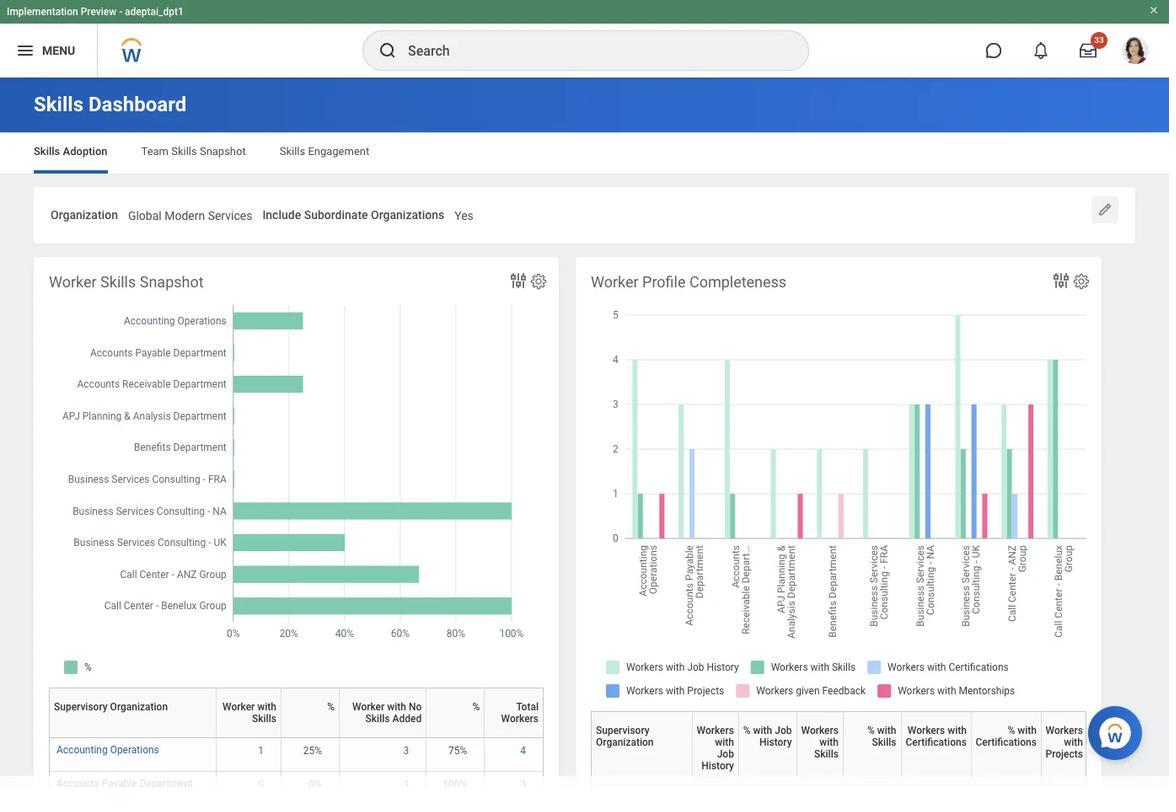 Task type: vqa. For each thing, say whether or not it's contained in the screenshot.
Plan, Execute and Analyze main content
no



Task type: locate. For each thing, give the bounding box(es) containing it.
tab list inside "skills dashboard" main content
[[17, 133, 1152, 174]]

25%
[[303, 745, 322, 757]]

0 vertical spatial history
[[759, 737, 792, 748]]

0 horizontal spatial % button
[[286, 688, 346, 737]]

history
[[759, 737, 792, 748], [702, 760, 734, 772]]

organization element
[[128, 198, 252, 229]]

worker for worker with skills
[[223, 701, 255, 713]]

supervisory
[[54, 701, 108, 713], [596, 725, 650, 737]]

configure worker profile completeness image
[[1072, 272, 1091, 291]]

include subordinate organizations element
[[455, 198, 474, 229]]

% with job history button
[[743, 711, 803, 785]]

organization for worker skills snapshot
[[110, 701, 168, 713]]

job left % with job history
[[717, 748, 734, 760]]

skills inside worker with skills
[[252, 713, 276, 725]]

tab list containing skills adoption
[[17, 133, 1152, 174]]

with left "workers with projects" button
[[1018, 725, 1037, 737]]

%
[[327, 701, 335, 713], [472, 701, 480, 713], [743, 725, 751, 737], [867, 725, 875, 737], [1008, 725, 1015, 737]]

% button
[[286, 688, 346, 737], [431, 688, 491, 737]]

supervisory inside worker profile completeness element
[[596, 725, 650, 737]]

% inside % with job history
[[743, 725, 751, 737]]

1 vertical spatial supervisory
[[596, 725, 650, 737]]

implementation preview -   adeptai_dpt1
[[7, 6, 184, 18]]

% with skills
[[867, 725, 896, 748]]

skills left % with skills 'button'
[[814, 748, 839, 760]]

snapshot up services
[[200, 145, 246, 158]]

1 vertical spatial organization
[[110, 701, 168, 713]]

% right "workers with skills" button
[[867, 725, 875, 737]]

worker inside worker with skills
[[223, 701, 255, 713]]

0 horizontal spatial history
[[702, 760, 734, 772]]

supervisory organization inside worker profile completeness element
[[596, 725, 654, 748]]

workers with certifications button
[[906, 711, 977, 785]]

supervisory organization
[[54, 701, 168, 713], [596, 725, 654, 748]]

with for worker with skills
[[257, 701, 276, 713]]

snapshot for worker skills snapshot
[[140, 273, 204, 291]]

with
[[257, 701, 276, 713], [387, 701, 406, 713], [753, 725, 772, 737], [877, 725, 896, 737], [948, 725, 967, 737], [1018, 725, 1037, 737], [715, 737, 734, 748], [820, 737, 839, 748], [1064, 737, 1083, 748]]

accounting operations
[[56, 744, 159, 756]]

1 horizontal spatial % button
[[431, 688, 491, 737]]

with for worker with no skills added
[[387, 701, 406, 713]]

1 vertical spatial history
[[702, 760, 734, 772]]

job left workers with skills
[[775, 725, 792, 737]]

1 horizontal spatial history
[[759, 737, 792, 748]]

preview
[[81, 6, 116, 18]]

with inside worker with no skills added
[[387, 701, 406, 713]]

Search Workday  search field
[[408, 32, 774, 69]]

supervisory for profile
[[596, 725, 650, 737]]

organization inside worker profile completeness element
[[596, 737, 654, 748]]

workers for workers with projects
[[1046, 725, 1083, 737]]

% inside % with skills
[[867, 725, 875, 737]]

close environment banner image
[[1149, 5, 1159, 15]]

history left % with job history button
[[702, 760, 734, 772]]

with inside worker with skills
[[257, 701, 276, 713]]

job for workers with job history
[[717, 748, 734, 760]]

% left "workers with projects" button
[[1008, 725, 1015, 737]]

1 vertical spatial supervisory organization
[[596, 725, 654, 748]]

certifications right % with skills
[[906, 737, 967, 748]]

33 button
[[1070, 32, 1108, 69]]

supervisory organization button
[[54, 688, 222, 737], [596, 711, 698, 785]]

supervisory organization button for profile
[[596, 711, 698, 785]]

0 horizontal spatial job
[[717, 748, 734, 760]]

history inside workers with job history
[[702, 760, 734, 772]]

1 horizontal spatial job
[[775, 725, 792, 737]]

0 horizontal spatial supervisory
[[54, 701, 108, 713]]

supervisory for skills
[[54, 701, 108, 713]]

team skills snapshot
[[141, 145, 246, 158]]

adeptai_dpt1
[[125, 6, 184, 18]]

snapshot down modern
[[140, 273, 204, 291]]

1 certifications from the left
[[906, 737, 967, 748]]

skills up 1 'button'
[[252, 713, 276, 725]]

certifications left "workers with projects" button
[[976, 737, 1037, 748]]

total
[[516, 701, 539, 713]]

justify image
[[15, 40, 35, 61]]

3 button
[[403, 744, 412, 758]]

-
[[119, 6, 122, 18]]

75% button
[[449, 744, 470, 758]]

0 vertical spatial snapshot
[[200, 145, 246, 158]]

services
[[208, 209, 252, 223]]

workers
[[501, 713, 539, 725], [697, 725, 734, 737], [801, 725, 839, 737], [908, 725, 945, 737], [1046, 725, 1083, 737]]

Yes text field
[[455, 199, 474, 228]]

workers up 4
[[501, 713, 539, 725]]

workers inside workers with certifications
[[908, 725, 945, 737]]

2 certifications from the left
[[976, 737, 1037, 748]]

2 vertical spatial organization
[[596, 737, 654, 748]]

with left workers with certifications
[[877, 725, 896, 737]]

0 horizontal spatial supervisory organization button
[[54, 688, 222, 737]]

search image
[[378, 40, 398, 61]]

0 vertical spatial supervisory
[[54, 701, 108, 713]]

organization for worker profile completeness
[[596, 737, 654, 748]]

skills inside workers with skills
[[814, 748, 839, 760]]

worker with skills
[[223, 701, 276, 725]]

organizations
[[371, 208, 444, 222]]

worker for worker profile completeness
[[591, 273, 639, 291]]

with right workers with job history button
[[753, 725, 772, 737]]

with inside workers with projects
[[1064, 737, 1083, 748]]

organization inside worker skills snapshot element
[[110, 701, 168, 713]]

certifications for %
[[976, 737, 1037, 748]]

notifications large image
[[1033, 42, 1049, 59]]

skills left workers with certifications
[[872, 737, 896, 748]]

with left no
[[387, 701, 406, 713]]

workers with projects
[[1046, 725, 1083, 760]]

job
[[775, 725, 792, 737], [717, 748, 734, 760]]

skills engagement
[[280, 145, 369, 158]]

0 horizontal spatial supervisory organization
[[54, 701, 168, 713]]

workers with skills
[[801, 725, 839, 760]]

% button up '25%' button
[[286, 688, 346, 737]]

with for % with skills
[[877, 725, 896, 737]]

0 horizontal spatial certifications
[[906, 737, 967, 748]]

worker with skills button
[[221, 688, 287, 737]]

workers right % with job history
[[801, 725, 839, 737]]

job inside workers with job history
[[717, 748, 734, 760]]

edit image
[[1097, 201, 1114, 218]]

with up 1 'button'
[[257, 701, 276, 713]]

workers up projects
[[1046, 725, 1083, 737]]

with left % with skills 'button'
[[820, 737, 839, 748]]

1 horizontal spatial supervisory organization button
[[596, 711, 698, 785]]

75%
[[449, 745, 467, 757]]

supervisory inside worker skills snapshot element
[[54, 701, 108, 713]]

with inside workers with certifications
[[948, 725, 967, 737]]

inbox large image
[[1080, 42, 1097, 59]]

history inside % with job history
[[759, 737, 792, 748]]

1 vertical spatial snapshot
[[140, 273, 204, 291]]

33
[[1094, 35, 1104, 45]]

skills left engagement
[[280, 145, 305, 158]]

skills dashboard main content
[[0, 78, 1169, 787]]

skills left added
[[365, 713, 390, 725]]

1 horizontal spatial supervisory
[[596, 725, 650, 737]]

worker skills snapshot
[[49, 273, 204, 291]]

job inside % with job history
[[775, 725, 792, 737]]

% inside % with certifications
[[1008, 725, 1015, 737]]

0 vertical spatial supervisory organization
[[54, 701, 168, 713]]

tab list
[[17, 133, 1152, 174]]

certifications
[[906, 737, 967, 748], [976, 737, 1037, 748]]

configure and view chart data image
[[1051, 270, 1071, 291]]

workers left % with job history
[[697, 725, 734, 737]]

with left % with job history
[[715, 737, 734, 748]]

with inside workers with skills
[[820, 737, 839, 748]]

workers right % with skills
[[908, 725, 945, 737]]

projects
[[1046, 748, 1083, 760]]

supervisory organization inside worker skills snapshot element
[[54, 701, 168, 713]]

% right workers with job history
[[743, 725, 751, 737]]

skills
[[34, 93, 83, 116], [34, 145, 60, 158], [171, 145, 197, 158], [280, 145, 305, 158], [100, 273, 136, 291], [252, 713, 276, 725], [365, 713, 390, 725], [872, 737, 896, 748], [814, 748, 839, 760]]

1 horizontal spatial supervisory organization
[[596, 725, 654, 748]]

with right % with certifications button
[[1064, 737, 1083, 748]]

with inside workers with job history
[[715, 737, 734, 748]]

with inside % with job history
[[753, 725, 772, 737]]

with for workers with job history
[[715, 737, 734, 748]]

global
[[128, 209, 162, 223]]

worker
[[49, 273, 97, 291], [591, 273, 639, 291], [223, 701, 255, 713], [352, 701, 385, 713]]

job for % with job history
[[775, 725, 792, 737]]

1
[[258, 745, 264, 757]]

% for % with job history
[[743, 725, 751, 737]]

snapshot for team skills snapshot
[[200, 145, 246, 158]]

% button up 75% button
[[431, 688, 491, 737]]

0 vertical spatial job
[[775, 725, 792, 737]]

history left workers with skills
[[759, 737, 792, 748]]

skills adoption
[[34, 145, 107, 158]]

1 vertical spatial job
[[717, 748, 734, 760]]

organization
[[51, 208, 118, 222], [110, 701, 168, 713], [596, 737, 654, 748]]

with left % with certifications
[[948, 725, 967, 737]]

worker with no skills added
[[352, 701, 422, 725]]

configure worker skills snapshot image
[[529, 272, 548, 291]]

snapshot
[[200, 145, 246, 158], [140, 273, 204, 291]]

worker inside worker with no skills added
[[352, 701, 385, 713]]

modern
[[165, 209, 205, 223]]

with inside % with skills
[[877, 725, 896, 737]]

accounting operations link
[[56, 741, 159, 756]]

history for % with job history
[[759, 737, 792, 748]]

worker for worker skills snapshot
[[49, 273, 97, 291]]

worker profile completeness element
[[576, 257, 1169, 787]]

certifications for workers
[[906, 737, 967, 748]]

1 horizontal spatial certifications
[[976, 737, 1037, 748]]

with inside % with certifications
[[1018, 725, 1037, 737]]

worker profile completeness
[[591, 273, 787, 291]]



Task type: describe. For each thing, give the bounding box(es) containing it.
accounting
[[56, 744, 108, 756]]

global modern services
[[128, 209, 252, 223]]

Global Modern Services text field
[[128, 199, 252, 228]]

% with certifications
[[976, 725, 1037, 748]]

workers inside worker skills snapshot element
[[501, 713, 539, 725]]

with for % with job history
[[753, 725, 772, 737]]

% with job history
[[743, 725, 792, 748]]

skills left adoption
[[34, 145, 60, 158]]

workers with skills button
[[801, 711, 849, 785]]

with for % with certifications
[[1018, 725, 1037, 737]]

skills inside worker with no skills added
[[365, 713, 390, 725]]

% for % with skills
[[867, 725, 875, 737]]

operations
[[110, 744, 159, 756]]

history for workers with job history
[[702, 760, 734, 772]]

worker with no skills added button
[[344, 688, 433, 737]]

profile
[[642, 273, 686, 291]]

skills up skills adoption on the left top of the page
[[34, 93, 83, 116]]

subordinate
[[304, 208, 368, 222]]

yes
[[455, 209, 474, 223]]

team
[[141, 145, 169, 158]]

workers for workers with skills
[[801, 725, 839, 737]]

% for % with certifications
[[1008, 725, 1015, 737]]

supervisory organization for profile
[[596, 725, 654, 748]]

dashboard
[[88, 93, 186, 116]]

added
[[392, 713, 422, 725]]

menu button
[[0, 24, 97, 78]]

4 button
[[520, 744, 529, 758]]

skills right team at the left of the page
[[171, 145, 197, 158]]

workers with projects button
[[1046, 725, 1083, 760]]

4
[[520, 745, 526, 757]]

profile logan mcneil image
[[1122, 37, 1149, 67]]

total workers
[[501, 701, 539, 725]]

workers with job history
[[697, 725, 734, 772]]

workers for workers with certifications
[[908, 725, 945, 737]]

menu banner
[[0, 0, 1169, 78]]

completeness
[[689, 273, 787, 291]]

3
[[403, 745, 409, 757]]

include subordinate organizations
[[262, 208, 444, 222]]

% with certifications button
[[976, 711, 1047, 785]]

include
[[262, 208, 301, 222]]

25% button
[[303, 744, 325, 758]]

engagement
[[308, 145, 369, 158]]

% left total workers button
[[472, 701, 480, 713]]

% with skills button
[[848, 711, 907, 785]]

workers with certifications
[[906, 725, 967, 748]]

skills inside % with skills
[[872, 737, 896, 748]]

adoption
[[63, 145, 107, 158]]

menu
[[42, 44, 75, 57]]

worker for worker with no skills added
[[352, 701, 385, 713]]

2 % button from the left
[[431, 688, 491, 737]]

total workers button
[[489, 701, 539, 725]]

skills dashboard
[[34, 93, 186, 116]]

supervisory organization button for skills
[[54, 688, 222, 737]]

1 % button from the left
[[286, 688, 346, 737]]

1 button
[[258, 744, 266, 758]]

workers for workers with job history
[[697, 725, 734, 737]]

worker skills snapshot element
[[34, 257, 559, 787]]

no
[[409, 701, 422, 713]]

skills down global on the top of page
[[100, 273, 136, 291]]

% left worker with no skills added
[[327, 701, 335, 713]]

with for workers with projects
[[1064, 737, 1083, 748]]

supervisory organization for skills
[[54, 701, 168, 713]]

implementation
[[7, 6, 78, 18]]

with for workers with certifications
[[948, 725, 967, 737]]

0 vertical spatial organization
[[51, 208, 118, 222]]

with for workers with skills
[[820, 737, 839, 748]]

configure and view chart data image
[[508, 270, 529, 291]]

workers with job history button
[[697, 711, 745, 785]]



